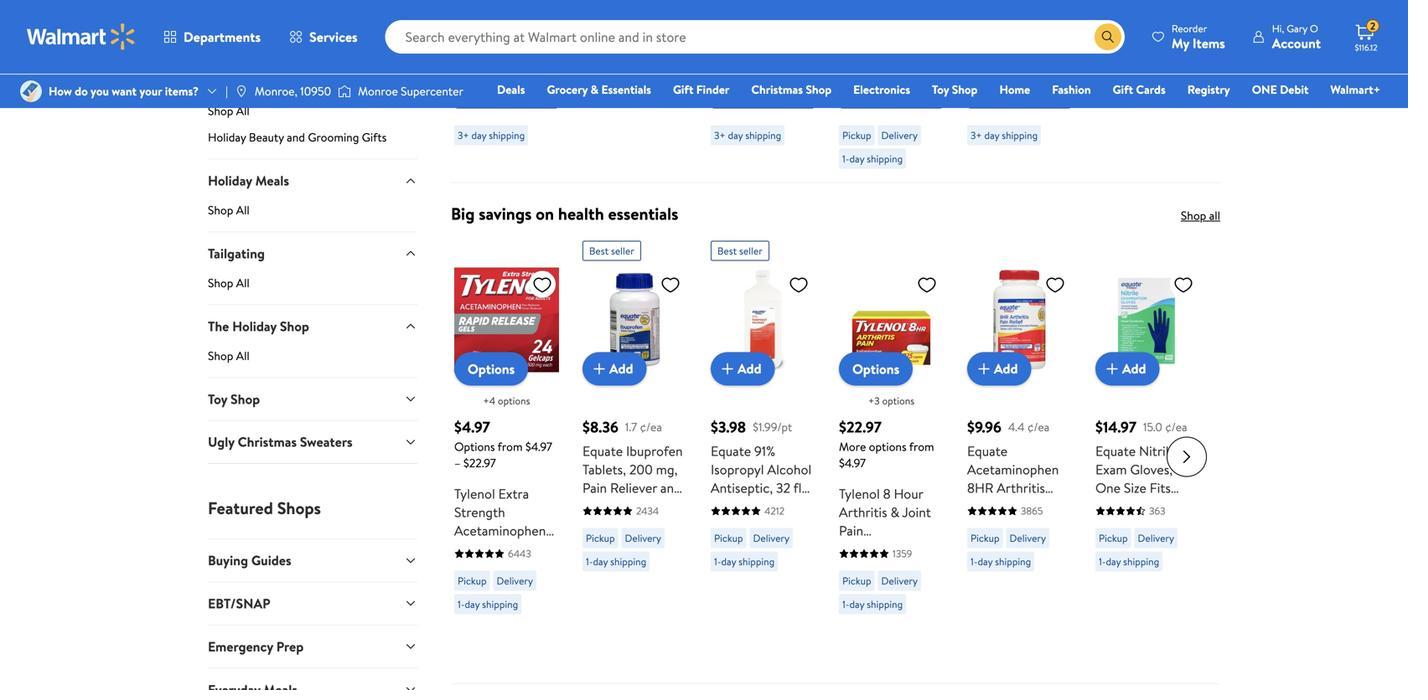 Task type: describe. For each thing, give the bounding box(es) containing it.
ibuprofen
[[626, 442, 683, 461]]

buying
[[208, 552, 248, 570]]

1-day shipping down 875
[[586, 68, 647, 82]]

day down the 'gift finder'
[[728, 128, 743, 142]]

gift finder
[[673, 81, 730, 98]]

holiday inside dropdown button
[[232, 317, 277, 336]]

15.0
[[1144, 419, 1163, 436]]

|
[[226, 83, 228, 99]]

registry link
[[1180, 80, 1238, 99]]

484
[[893, 17, 911, 31]]

shop up |
[[208, 30, 233, 46]]

grocery & essentials link
[[540, 80, 659, 99]]

$1.50 for get $1.50 walmart cash checkbox
[[759, 44, 781, 58]]

holiday beauty and grooming gifts link
[[208, 129, 418, 159]]

manufacturer for get $1.50 walmart cash option
[[997, 76, 1056, 90]]

toy shop inside "dropdown button"
[[208, 390, 260, 409]]

nitrile
[[1139, 442, 1176, 461]]

1 all from the top
[[236, 30, 250, 46]]

big savings on health essentials
[[451, 202, 679, 225]]

how do you want your items?
[[49, 83, 199, 99]]

seller for $3.98
[[739, 244, 763, 258]]

grocery
[[547, 81, 588, 98]]

options link for $4.97
[[454, 352, 528, 386]]

1 horizontal spatial toy shop
[[932, 81, 978, 98]]

monroe supercenter
[[358, 83, 464, 99]]

tylenol extra strength acetaminophen rapid release gels, 24 ct
[[454, 485, 546, 577]]

manufacturer offer for get $2.00 walmart cash checkbox related to 484
[[869, 76, 928, 104]]

get $2.00 walmart cash walmart plus, element for 446
[[459, 42, 545, 76]]

on
[[536, 202, 554, 225]]

finder inside dropdown button
[[282, 72, 320, 91]]

¢/ea for $8.36
[[640, 419, 662, 436]]

deals link
[[490, 80, 533, 99]]

1-day shipping down 4212
[[714, 555, 775, 569]]

acetaminophen inside tylenol 8 hour arthritis & joint pain acetaminophen caplets, 225 count
[[839, 540, 931, 559]]

options for $4.97
[[498, 394, 530, 408]]

release inside tylenol extra strength acetaminophen rapid release gels, 24 ct
[[490, 540, 535, 559]]

get for get $1.50 walmart cash checkbox
[[740, 44, 757, 58]]

hour
[[894, 485, 924, 503]]

walmart image
[[27, 23, 136, 50]]

big
[[451, 202, 475, 225]]

1- left 'essentials'
[[586, 68, 593, 82]]

debit
[[1280, 81, 1309, 98]]

$14.97
[[1096, 417, 1137, 438]]

account
[[1272, 34, 1321, 52]]

1-day shipping down 1359
[[843, 598, 903, 612]]

ct
[[505, 559, 519, 577]]

featured shops
[[208, 497, 321, 520]]

emergency prep button
[[208, 625, 418, 668]]

day down the home link
[[985, 128, 1000, 142]]

+4
[[483, 394, 496, 408]]

rapid
[[454, 540, 487, 559]]

cash for get $1.50 walmart cash option
[[1036, 60, 1058, 75]]

1- down gels,
[[458, 598, 465, 612]]

gary
[[1287, 21, 1308, 36]]

day down extended-
[[978, 555, 993, 569]]

day down the search icon
[[1106, 68, 1121, 82]]

savings
[[479, 202, 532, 225]]

2
[[1371, 19, 1376, 33]]

$2.00 for 446
[[502, 44, 527, 58]]

day down 'most,' at the bottom right of the page
[[1106, 555, 1121, 569]]

get for get $2.00 walmart cash checkbox related to 484
[[869, 44, 885, 58]]

all for holiday meals
[[236, 202, 250, 218]]

shop down holiday meals
[[208, 202, 233, 218]]

delivery down 2434
[[625, 531, 662, 546]]

138 for get $1.50 walmart cash checkbox
[[765, 17, 779, 31]]

gift for gift finder
[[673, 81, 694, 98]]

delivery down 1359
[[882, 574, 918, 588]]

$22.97 inside $4.97 options from $4.97 – $22.97
[[464, 455, 496, 472]]

1 shop all from the top
[[208, 30, 250, 46]]

add for add to cart image
[[1123, 360, 1147, 378]]

tylenol for $22.97
[[839, 485, 880, 503]]

caplets, inside tylenol 8 hour arthritis & joint pain acetaminophen caplets, 225 count
[[839, 559, 886, 577]]

1-day shipping down the search icon
[[1099, 68, 1160, 82]]

0 vertical spatial and
[[287, 129, 305, 146]]

1- down oz
[[714, 555, 721, 569]]

delivery down 875
[[625, 44, 662, 59]]

mg, inside $8.36 1.7 ¢/ea equate ibuprofen tablets, 200 mg, pain reliever and fever reducer, 500 count
[[656, 461, 678, 479]]

all for the holiday shop
[[236, 348, 250, 364]]

equate nitrile exam gloves, one size fits most, 100 count image
[[1096, 268, 1201, 373]]

get $2.00 walmart cash for 484
[[869, 44, 929, 75]]

shop down "tailgating" at the top left of page
[[208, 275, 233, 291]]

items
[[1193, 34, 1226, 52]]

manufacturer offer for get $1.50 walmart cash option
[[997, 76, 1056, 104]]

manufacturer offer for get $2.00 walmart cash checkbox for 446
[[484, 76, 543, 104]]

arthritis inside $9.96 4.4 ¢/ea equate acetaminophen 8hr arthritis pain relief extended- release caplets, 650 mg, 225 count
[[997, 479, 1045, 498]]

your
[[139, 83, 162, 99]]

cash for get $1.50 walmart cash checkbox
[[780, 60, 801, 75]]

1-day shipping down 100
[[1099, 555, 1160, 569]]

1 3+ from the left
[[458, 128, 469, 142]]

options for $22.97
[[853, 360, 900, 378]]

tylenol 8 hour arthritis & joint pain acetaminophen caplets, 225 count image
[[839, 268, 944, 373]]

do
[[75, 83, 88, 99]]

options inside $22.97 more options from $4.97
[[869, 439, 907, 455]]

pain inside tylenol 8 hour arthritis & joint pain acetaminophen caplets, 225 count
[[839, 522, 864, 540]]

shop inside the holiday shop dropdown button
[[280, 317, 309, 336]]

toy shop link
[[925, 80, 986, 99]]

1- right fashion at the top of the page
[[1099, 68, 1106, 82]]

walmart+
[[1331, 81, 1381, 98]]

holiday beauty and grooming gifts
[[208, 129, 387, 146]]

grocery & essentials
[[547, 81, 651, 98]]

cash for get $2.00 walmart cash checkbox related to 484
[[908, 60, 929, 75]]

$3.98
[[711, 417, 746, 438]]

$8.36 1.7 ¢/ea equate ibuprofen tablets, 200 mg, pain reliever and fever reducer, 500 count
[[583, 417, 683, 534]]

mg, inside $9.96 4.4 ¢/ea equate acetaminophen 8hr arthritis pain relief extended- release caplets, 650 mg, 225 count
[[994, 553, 1015, 571]]

$22.97 inside $22.97 more options from $4.97
[[839, 417, 882, 438]]

one
[[1252, 81, 1278, 98]]

91%
[[755, 442, 775, 461]]

1 shop all link from the top
[[208, 30, 418, 60]]

32
[[776, 479, 791, 498]]

reducer,
[[618, 498, 670, 516]]

1- down electronics link
[[843, 152, 850, 166]]

0 horizontal spatial acetaminophen
[[454, 522, 546, 540]]

day down oz
[[721, 555, 736, 569]]

shops
[[277, 497, 321, 520]]

holiday for holiday meals
[[208, 172, 252, 190]]

and inside $8.36 1.7 ¢/ea equate ibuprofen tablets, 200 mg, pain reliever and fever reducer, 500 count
[[661, 479, 681, 498]]

get $2.00 walmart cash checkbox for 446
[[459, 43, 474, 58]]

supercenter
[[401, 83, 464, 99]]

2 get $1.50 walmart cash walmart plus, element from the left
[[972, 42, 1058, 76]]

product group containing $9.96
[[968, 234, 1072, 677]]

1-day shipping down extended-
[[971, 555, 1031, 569]]

138 for get $1.50 walmart cash option
[[1021, 17, 1035, 31]]

$3.98 $1.99/pt equate 91% isopropyl alcohol antiseptic, 32 fl oz
[[711, 417, 812, 516]]

add for 3rd add to cart icon from the left
[[994, 360, 1018, 378]]

oz
[[711, 498, 724, 516]]

day down tylenol 8 hour arthritis & joint pain acetaminophen caplets, 225 count
[[850, 598, 865, 612]]

2 shop all from the top
[[208, 103, 250, 119]]

& inside tylenol 8 hour arthritis & joint pain acetaminophen caplets, 225 count
[[891, 503, 900, 522]]

best for $8.36
[[589, 244, 609, 258]]

shop down 'the'
[[208, 348, 233, 364]]

$4.97 inside $22.97 more options from $4.97
[[839, 455, 866, 472]]

delivery down 3865
[[1010, 531, 1046, 546]]

pain inside $8.36 1.7 ¢/ea equate ibuprofen tablets, 200 mg, pain reliever and fever reducer, 500 count
[[583, 479, 607, 498]]

2 shop all link from the top
[[208, 103, 418, 126]]

equate for $9.96
[[968, 442, 1008, 461]]

875
[[636, 17, 652, 31]]

extended-
[[968, 516, 1028, 534]]

gloves,
[[1131, 461, 1173, 479]]

product group containing $4.97
[[454, 234, 559, 677]]

services button
[[275, 17, 372, 57]]

add to cart image for $3.98
[[718, 359, 738, 379]]

$9.96 4.4 ¢/ea equate acetaminophen 8hr arthritis pain relief extended- release caplets, 650 mg, 225 count
[[968, 417, 1062, 590]]

1.7
[[625, 419, 637, 436]]

you
[[91, 83, 109, 99]]

get for get $2.00 walmart cash checkbox for 446
[[484, 44, 500, 58]]

from inside $22.97 more options from $4.97
[[909, 439, 935, 455]]

1178
[[1149, 17, 1166, 31]]

fits
[[1150, 479, 1171, 498]]

from inside $4.97 options from $4.97 – $22.97
[[498, 439, 523, 455]]

¢/ea for $9.96
[[1028, 419, 1050, 436]]

emergency
[[208, 638, 273, 656]]

electronics link
[[846, 80, 918, 99]]

acetaminophen inside $9.96 4.4 ¢/ea equate acetaminophen 8hr arthritis pain relief extended- release caplets, 650 mg, 225 count
[[968, 461, 1059, 479]]

essentials
[[602, 81, 651, 98]]

4.4
[[1009, 419, 1025, 436]]

fashion
[[1052, 81, 1091, 98]]

home link
[[992, 80, 1038, 99]]

2 all from the top
[[236, 103, 250, 119]]

add to favorites list, tylenol 8 hour arthritis & joint pain acetaminophen caplets, 225 count image
[[917, 274, 937, 295]]

add to favorites list, equate ibuprofen tablets, 200 mg, pain reliever and fever reducer, 500 count image
[[661, 274, 681, 295]]

meals
[[255, 172, 289, 190]]

o
[[1310, 21, 1319, 36]]

exam
[[1096, 461, 1127, 479]]

225 inside tylenol 8 hour arthritis & joint pain acetaminophen caplets, 225 count
[[890, 559, 911, 577]]

day down electronics
[[850, 152, 865, 166]]

get $2.00 walmart cash checkbox for 484
[[843, 43, 859, 58]]

1-day shipping down 24
[[458, 598, 518, 612]]

shop down |
[[208, 103, 233, 119]]

3+ day shipping for get $2.00 walmart cash checkbox for 446
[[458, 128, 525, 142]]

add button for equate acetaminophen 8hr arthritis pain relief extended-release caplets, 650 mg, 225 count image
[[968, 352, 1032, 386]]

day up big
[[472, 128, 487, 142]]

tablets,
[[583, 461, 626, 479]]

count inside $14.97 15.0 ¢/ea equate nitrile exam gloves, one size fits most, 100 count
[[1156, 498, 1192, 516]]

day down gels,
[[465, 598, 480, 612]]

get $1.50 walmart cash for get $1.50 walmart cash option
[[997, 44, 1058, 75]]

shop left all at right top
[[1181, 207, 1207, 224]]

shop all link
[[1181, 207, 1221, 224]]

3+ day shipping for get $1.50 walmart cash option
[[971, 128, 1038, 142]]

1- down extended-
[[971, 555, 978, 569]]

add button for 'equate ibuprofen tablets, 200 mg, pain reliever and fever reducer, 500 count' image
[[583, 352, 647, 386]]

$1.50 for get $1.50 walmart cash option
[[1016, 44, 1038, 58]]

the holiday shop button
[[208, 305, 418, 348]]

$116.12
[[1355, 42, 1378, 53]]

1- down 500 at the left bottom of the page
[[586, 555, 593, 569]]

delivery down the 6443
[[497, 574, 533, 588]]

ugly
[[208, 433, 235, 452]]

day down 500 at the left bottom of the page
[[593, 555, 608, 569]]

1359
[[893, 547, 912, 561]]

antiseptic,
[[711, 479, 773, 498]]

offer for get $1.50 walmart cash option
[[997, 90, 1019, 104]]

holiday for holiday beauty and grooming gifts
[[208, 129, 246, 146]]

all for tailgating
[[236, 275, 250, 291]]

get $2.00 walmart cash walmart plus, element for 484
[[843, 42, 930, 76]]

8
[[883, 485, 891, 503]]

Search search field
[[385, 20, 1125, 54]]

3+ day shipping for get $1.50 walmart cash checkbox
[[714, 128, 782, 142]]

product group containing 1178
[[1096, 0, 1201, 176]]

shop all for the holiday shop
[[208, 348, 250, 364]]

the
[[208, 317, 229, 336]]

8hr
[[968, 479, 994, 498]]

200
[[630, 461, 653, 479]]

release inside $9.96 4.4 ¢/ea equate acetaminophen 8hr arthritis pain relief extended- release caplets, 650 mg, 225 count
[[968, 534, 1012, 553]]

departments
[[184, 28, 261, 46]]

delivery down 4212
[[753, 531, 790, 546]]

gift for gift cards
[[1113, 81, 1134, 98]]



Task type: locate. For each thing, give the bounding box(es) containing it.
shop inside toy shop "dropdown button"
[[231, 390, 260, 409]]

1 horizontal spatial release
[[968, 534, 1012, 553]]

0 vertical spatial $22.97
[[839, 417, 882, 438]]

holiday left meals
[[208, 172, 252, 190]]

delivery down the 363 in the bottom right of the page
[[1138, 531, 1175, 546]]

add to cart image up the '$3.98'
[[718, 359, 738, 379]]

1 vertical spatial and
[[661, 479, 681, 498]]

1 get $1.50 walmart cash walmart plus, element from the left
[[715, 42, 802, 76]]

$2.00 for 484
[[887, 44, 912, 58]]

5 all from the top
[[236, 348, 250, 364]]

3+ day shipping down the deals
[[458, 128, 525, 142]]

shop all up |
[[208, 30, 250, 46]]

toy inside "dropdown button"
[[208, 390, 227, 409]]

christmas right the ugly
[[238, 433, 297, 452]]

2 get $2.00 walmart cash from the left
[[869, 44, 929, 75]]

tylenol left 8 at the right bottom of page
[[839, 485, 880, 503]]

1 horizontal spatial 3+ day shipping
[[714, 128, 782, 142]]

+3 options
[[869, 394, 915, 408]]

options for $4.97
[[468, 360, 515, 378]]

and right beauty
[[287, 129, 305, 146]]

Get $2.00 Walmart Cash checkbox
[[459, 43, 474, 58], [843, 43, 859, 58]]

1 get $2.00 walmart cash from the left
[[484, 44, 545, 75]]

2 seller from the left
[[739, 244, 763, 258]]

4 add button from the left
[[1096, 352, 1160, 386]]

holiday gift finder
[[208, 72, 320, 91]]

product group containing $14.97
[[1096, 234, 1201, 677]]

1 ¢/ea from the left
[[640, 419, 662, 436]]

options down +4
[[454, 439, 495, 455]]

1 horizontal spatial $4.97
[[526, 439, 553, 455]]

equate inside $14.97 15.0 ¢/ea equate nitrile exam gloves, one size fits most, 100 count
[[1096, 442, 1136, 461]]

get $1.50 walmart cash walmart plus, element
[[715, 42, 802, 76], [972, 42, 1058, 76]]

one
[[1096, 479, 1121, 498]]

2 offer from the left
[[740, 90, 762, 104]]

shop all for holiday meals
[[208, 202, 250, 218]]

shop all link for tailgating
[[208, 275, 418, 305]]

get $1.50 walmart cash for get $1.50 walmart cash checkbox
[[740, 44, 801, 75]]

how
[[49, 83, 72, 99]]

1 horizontal spatial get $1.50 walmart cash walmart plus, element
[[972, 42, 1058, 76]]

caplets, inside $9.96 4.4 ¢/ea equate acetaminophen 8hr arthritis pain relief extended- release caplets, 650 mg, 225 count
[[1015, 534, 1062, 553]]

cash up christmas shop link
[[780, 60, 801, 75]]

0 horizontal spatial release
[[490, 540, 535, 559]]

3+ for get $1.50 walmart cash option
[[971, 128, 982, 142]]

1 vertical spatial caplets,
[[839, 559, 886, 577]]

offer for get $2.00 walmart cash checkbox related to 484
[[869, 90, 891, 104]]

0 horizontal spatial add to cart image
[[589, 359, 610, 379]]

manufacturer for get $2.00 walmart cash checkbox for 446
[[484, 76, 543, 90]]

0 horizontal spatial mg,
[[656, 461, 678, 479]]

1 horizontal spatial acetaminophen
[[839, 540, 931, 559]]

1 horizontal spatial seller
[[739, 244, 763, 258]]

home
[[1000, 81, 1031, 98]]

1 horizontal spatial caplets,
[[1015, 534, 1062, 553]]

product group containing 484
[[839, 0, 944, 176]]

$4.97 right alcohol
[[839, 455, 866, 472]]

1 horizontal spatial $2.00
[[887, 44, 912, 58]]

product group containing 446
[[454, 0, 559, 176]]

shop all down holiday meals
[[208, 202, 250, 218]]

2 add to cart image from the left
[[718, 359, 738, 379]]

walmart for get $2.00 walmart cash checkbox for 446
[[484, 60, 521, 75]]

2 walmart from the left
[[740, 60, 777, 75]]

0 horizontal spatial  image
[[20, 80, 42, 102]]

3 walmart from the left
[[869, 60, 905, 75]]

toy shop
[[932, 81, 978, 98], [208, 390, 260, 409]]

4 all from the top
[[236, 275, 250, 291]]

1 horizontal spatial add to cart image
[[718, 359, 738, 379]]

1 horizontal spatial and
[[661, 479, 681, 498]]

1 $1.50 from the left
[[759, 44, 781, 58]]

best seller for $8.36
[[589, 244, 635, 258]]

reorder my items
[[1172, 21, 1226, 52]]

1 vertical spatial christmas
[[238, 433, 297, 452]]

tylenol inside tylenol 8 hour arthritis & joint pain acetaminophen caplets, 225 count
[[839, 485, 880, 503]]

product group containing 875
[[583, 0, 688, 176]]

release right rapid
[[490, 540, 535, 559]]

2 horizontal spatial gift
[[1113, 81, 1134, 98]]

10950
[[300, 83, 331, 99]]

1 cash from the left
[[523, 60, 545, 75]]

all down holiday meals
[[236, 202, 250, 218]]

2 best from the left
[[718, 244, 737, 258]]

3+ for get $1.50 walmart cash checkbox
[[714, 128, 726, 142]]

seller down essentials
[[611, 244, 635, 258]]

1 horizontal spatial toy
[[932, 81, 949, 98]]

gels,
[[454, 559, 483, 577]]

options right +3 on the right bottom of page
[[882, 394, 915, 408]]

0 horizontal spatial get $2.00 walmart cash walmart plus, element
[[459, 42, 545, 76]]

1 horizontal spatial 3+
[[714, 128, 726, 142]]

add to cart image
[[589, 359, 610, 379], [718, 359, 738, 379], [974, 359, 994, 379]]

shop all down "tailgating" at the top left of page
[[208, 275, 250, 291]]

manufacturer for get $2.00 walmart cash checkbox related to 484
[[869, 76, 928, 90]]

2 get $1.50 walmart cash from the left
[[997, 44, 1058, 75]]

1 best from the left
[[589, 244, 609, 258]]

shop up the ugly
[[231, 390, 260, 409]]

get for get $1.50 walmart cash option
[[997, 44, 1013, 58]]

2 from from the left
[[909, 439, 935, 455]]

walmart for get $1.50 walmart cash option
[[997, 60, 1034, 75]]

2 3+ day shipping from the left
[[714, 128, 782, 142]]

walmart for get $1.50 walmart cash checkbox
[[740, 60, 777, 75]]

3 add button from the left
[[968, 352, 1032, 386]]

add up $14.97
[[1123, 360, 1147, 378]]

1 horizontal spatial tylenol
[[839, 485, 880, 503]]

0 horizontal spatial and
[[287, 129, 305, 146]]

225 down extended-
[[1019, 553, 1040, 571]]

1 horizontal spatial  image
[[235, 85, 248, 98]]

2 horizontal spatial pain
[[968, 498, 992, 516]]

2 ¢/ea from the left
[[1028, 419, 1050, 436]]

get $2.00 walmart cash walmart plus, element
[[459, 42, 545, 76], [843, 42, 930, 76]]

& left joint
[[891, 503, 900, 522]]

1 get $1.50 walmart cash from the left
[[740, 44, 801, 75]]

0 horizontal spatial get $1.50 walmart cash
[[740, 44, 801, 75]]

1 horizontal spatial 138
[[1021, 17, 1035, 31]]

2 horizontal spatial ¢/ea
[[1166, 419, 1188, 436]]

pain inside $9.96 4.4 ¢/ea equate acetaminophen 8hr arthritis pain relief extended- release caplets, 650 mg, 225 count
[[968, 498, 992, 516]]

2 manufacturer offer from the left
[[740, 76, 800, 104]]

options up +3 on the right bottom of page
[[853, 360, 900, 378]]

2 options link from the left
[[839, 352, 913, 386]]

isopropyl
[[711, 461, 764, 479]]

3 add from the left
[[994, 360, 1018, 378]]

monroe,
[[255, 83, 298, 99]]

1 add button from the left
[[583, 352, 647, 386]]

walmart up deals link
[[484, 60, 521, 75]]

3 shop all link from the top
[[208, 202, 418, 232]]

add to favorites list, equate nitrile exam gloves, one size fits most, 100 count image
[[1174, 274, 1194, 295]]

equate inside $9.96 4.4 ¢/ea equate acetaminophen 8hr arthritis pain relief extended- release caplets, 650 mg, 225 count
[[968, 442, 1008, 461]]

featured
[[208, 497, 273, 520]]

1 horizontal spatial finder
[[697, 81, 730, 98]]

0 horizontal spatial options link
[[454, 352, 528, 386]]

3 all from the top
[[236, 202, 250, 218]]

2 horizontal spatial acetaminophen
[[968, 461, 1059, 479]]

acetaminophen
[[968, 461, 1059, 479], [454, 522, 546, 540], [839, 540, 931, 559]]

5 shop all link from the top
[[208, 348, 418, 378]]

mg, right 200
[[656, 461, 678, 479]]

from
[[498, 439, 523, 455], [909, 439, 935, 455]]

add to cart image for $8.36
[[589, 359, 610, 379]]

2 equate from the left
[[711, 442, 751, 461]]

$4.97 options from $4.97 – $22.97
[[454, 417, 553, 472]]

2 horizontal spatial 3+
[[971, 128, 982, 142]]

offer for get $1.50 walmart cash checkbox
[[740, 90, 762, 104]]

get $2.00 walmart cash walmart plus, element up deals link
[[459, 42, 545, 76]]

buying guides
[[208, 552, 291, 570]]

3+ down toy shop link on the top right of the page
[[971, 128, 982, 142]]

delivery down electronics
[[882, 128, 918, 142]]

0 horizontal spatial christmas
[[238, 433, 297, 452]]

gift cards link
[[1106, 80, 1174, 99]]

all down "the holiday shop"
[[236, 348, 250, 364]]

1 horizontal spatial $22.97
[[839, 417, 882, 438]]

¢/ea inside $9.96 4.4 ¢/ea equate acetaminophen 8hr arthritis pain relief extended- release caplets, 650 mg, 225 count
[[1028, 419, 1050, 436]]

2 get $2.00 walmart cash checkbox from the left
[[843, 43, 859, 58]]

add to favorites list, equate acetaminophen 8hr arthritis pain relief extended-release caplets, 650 mg, 225 count image
[[1046, 274, 1066, 295]]

grooming
[[308, 129, 359, 146]]

release down relief
[[968, 534, 1012, 553]]

shop up toy shop "dropdown button"
[[280, 317, 309, 336]]

mg, right 650
[[994, 553, 1015, 571]]

Get $1.50 Walmart Cash checkbox
[[715, 43, 730, 58]]

get right get $1.50 walmart cash option
[[997, 44, 1013, 58]]

$22.97
[[839, 417, 882, 438], [464, 455, 496, 472]]

tylenol 8 hour arthritis & joint pain acetaminophen caplets, 225 count
[[839, 485, 931, 596]]

delivery down 1178
[[1138, 44, 1175, 59]]

3 offer from the left
[[869, 90, 891, 104]]

225 down joint
[[890, 559, 911, 577]]

get $2.00 walmart cash up electronics link
[[869, 44, 929, 75]]

1- down tylenol 8 hour arthritis & joint pain acetaminophen caplets, 225 count
[[843, 598, 850, 612]]

toy shop down get $1.50 walmart cash option
[[932, 81, 978, 98]]

0 vertical spatial arthritis
[[997, 479, 1045, 498]]

0 vertical spatial &
[[591, 81, 599, 98]]

pain up 500 at the left bottom of the page
[[583, 479, 607, 498]]

pain left relief
[[968, 498, 992, 516]]

1 horizontal spatial gift
[[673, 81, 694, 98]]

shop all down |
[[208, 103, 250, 119]]

offer for get $2.00 walmart cash checkbox for 446
[[484, 90, 506, 104]]

4 manufacturer from the left
[[997, 76, 1056, 90]]

best seller
[[589, 244, 635, 258], [718, 244, 763, 258]]

0 horizontal spatial toy shop
[[208, 390, 260, 409]]

tailgating
[[208, 244, 265, 263]]

1 vertical spatial $22.97
[[464, 455, 496, 472]]

add button for the equate 91% isopropyl alcohol antiseptic, 32 fl oz image
[[711, 352, 775, 386]]

cash up electronics link
[[908, 60, 929, 75]]

equate for $8.36
[[583, 442, 623, 461]]

product group containing $3.98
[[711, 234, 816, 677]]

add for add to cart icon for $8.36
[[610, 360, 633, 378]]

1 manufacturer offer from the left
[[484, 76, 543, 104]]

walmart for get $2.00 walmart cash checkbox related to 484
[[869, 60, 905, 75]]

monroe
[[358, 83, 398, 99]]

options for $22.97
[[882, 394, 915, 408]]

from down '+4 options'
[[498, 439, 523, 455]]

holiday inside 'dropdown button'
[[208, 172, 252, 190]]

1 horizontal spatial options link
[[839, 352, 913, 386]]

100
[[1132, 498, 1152, 516]]

cash up deals link
[[523, 60, 545, 75]]

offer right toy shop link on the top right of the page
[[997, 90, 1019, 104]]

1 vertical spatial arthritis
[[839, 503, 888, 522]]

arthritis inside tylenol 8 hour arthritis & joint pain acetaminophen caplets, 225 count
[[839, 503, 888, 522]]

from up hour at the right bottom of the page
[[909, 439, 935, 455]]

1 equate from the left
[[583, 442, 623, 461]]

$1.50 up christmas shop
[[759, 44, 781, 58]]

1 horizontal spatial ¢/ea
[[1028, 419, 1050, 436]]

strength
[[454, 503, 505, 522]]

gifts
[[362, 129, 387, 146]]

1 get from the left
[[484, 44, 500, 58]]

tailgating button
[[208, 232, 418, 275]]

equate down $14.97
[[1096, 442, 1136, 461]]

0 horizontal spatial best
[[589, 244, 609, 258]]

add to cart image up $9.96
[[974, 359, 994, 379]]

manufacturer offer for get $1.50 walmart cash checkbox
[[740, 76, 800, 104]]

equate for $14.97
[[1096, 442, 1136, 461]]

all up beauty
[[236, 103, 250, 119]]

+3
[[869, 394, 880, 408]]

3 3+ day shipping from the left
[[971, 128, 1038, 142]]

gift cards
[[1113, 81, 1166, 98]]

1 vertical spatial toy
[[208, 390, 227, 409]]

¢/ea inside $14.97 15.0 ¢/ea equate nitrile exam gloves, one size fits most, 100 count
[[1166, 419, 1188, 436]]

shop all link for holiday meals
[[208, 202, 418, 232]]

count inside $9.96 4.4 ¢/ea equate acetaminophen 8hr arthritis pain relief extended- release caplets, 650 mg, 225 count
[[968, 571, 1004, 590]]

0 horizontal spatial get $1.50 walmart cash walmart plus, element
[[715, 42, 802, 76]]

Walmart Site-Wide search field
[[385, 20, 1125, 54]]

2 add button from the left
[[711, 352, 775, 386]]

3 manufacturer offer from the left
[[869, 76, 928, 104]]

1 options link from the left
[[454, 352, 528, 386]]

more
[[839, 439, 866, 455]]

gift inside dropdown button
[[255, 72, 279, 91]]

& inside grocery & essentials link
[[591, 81, 599, 98]]

0 horizontal spatial finder
[[282, 72, 320, 91]]

1 horizontal spatial get $2.00 walmart cash checkbox
[[843, 43, 859, 58]]

1 horizontal spatial get $1.50 walmart cash
[[997, 44, 1058, 75]]

1 walmart from the left
[[484, 60, 521, 75]]

1 get $2.00 walmart cash walmart plus, element from the left
[[459, 42, 545, 76]]

options
[[468, 360, 515, 378], [853, 360, 900, 378], [454, 439, 495, 455]]

1 horizontal spatial best
[[718, 244, 737, 258]]

 image for how do you want your items?
[[20, 80, 42, 102]]

1 horizontal spatial christmas
[[751, 81, 803, 98]]

 image right |
[[235, 85, 248, 98]]

1 get $2.00 walmart cash checkbox from the left
[[459, 43, 474, 58]]

+4 options
[[483, 394, 530, 408]]

0 horizontal spatial from
[[498, 439, 523, 455]]

beauty
[[249, 129, 284, 146]]

0 horizontal spatial $22.97
[[464, 455, 496, 472]]

3 manufacturer from the left
[[869, 76, 928, 90]]

fever
[[583, 498, 615, 516]]

search icon image
[[1102, 30, 1115, 44]]

1 tylenol from the left
[[454, 485, 495, 503]]

toy right electronics link
[[932, 81, 949, 98]]

1 horizontal spatial get $2.00 walmart cash
[[869, 44, 929, 75]]

24
[[486, 559, 501, 577]]

holiday
[[208, 72, 252, 91], [208, 129, 246, 146], [208, 172, 252, 190], [232, 317, 277, 336]]

1 horizontal spatial get $2.00 walmart cash walmart plus, element
[[843, 42, 930, 76]]

christmas shop link
[[744, 80, 839, 99]]

4 offer from the left
[[997, 90, 1019, 104]]

0 horizontal spatial tylenol
[[454, 485, 495, 503]]

4 add from the left
[[1123, 360, 1147, 378]]

best seller for $3.98
[[718, 244, 763, 258]]

 image left how
[[20, 80, 42, 102]]

3 add to cart image from the left
[[974, 359, 994, 379]]

offer right supercenter
[[484, 90, 506, 104]]

cash for get $2.00 walmart cash checkbox for 446
[[523, 60, 545, 75]]

$22.97 more options from $4.97
[[839, 417, 935, 472]]

product group containing $22.97
[[839, 234, 944, 677]]

product group containing $8.36
[[583, 234, 688, 677]]

$4.97 down +4
[[454, 417, 490, 438]]

equate 91% isopropyl alcohol antiseptic, 32 fl oz image
[[711, 268, 816, 373]]

 image
[[338, 83, 351, 100]]

get $2.00 walmart cash checkbox up supercenter
[[459, 43, 474, 58]]

1 horizontal spatial mg,
[[994, 553, 1015, 571]]

prep
[[277, 638, 304, 656]]

1 add to cart image from the left
[[589, 359, 610, 379]]

0 horizontal spatial 225
[[890, 559, 911, 577]]

6443
[[508, 547, 531, 561]]

add button for the equate nitrile exam gloves, one size fits most, 100 count "image"
[[1096, 352, 1160, 386]]

2 horizontal spatial add to cart image
[[974, 359, 994, 379]]

sweaters
[[300, 433, 353, 452]]

1 horizontal spatial pain
[[839, 522, 864, 540]]

2 $2.00 from the left
[[887, 44, 912, 58]]

equate ibuprofen tablets, 200 mg, pain reliever and fever reducer, 500 count image
[[583, 268, 688, 373]]

0 horizontal spatial 3+ day shipping
[[458, 128, 525, 142]]

2 get $2.00 walmart cash walmart plus, element from the left
[[843, 42, 930, 76]]

holiday inside dropdown button
[[208, 72, 252, 91]]

2 get from the left
[[740, 44, 757, 58]]

1 138 from the left
[[765, 17, 779, 31]]

1 horizontal spatial from
[[909, 439, 935, 455]]

4 shop all from the top
[[208, 275, 250, 291]]

1 from from the left
[[498, 439, 523, 455]]

363
[[1149, 504, 1166, 518]]

1 vertical spatial &
[[891, 503, 900, 522]]

all up holiday gift finder
[[236, 30, 250, 46]]

add button
[[583, 352, 647, 386], [711, 352, 775, 386], [968, 352, 1032, 386], [1096, 352, 1160, 386]]

get $1.50 walmart cash up the home
[[997, 44, 1058, 75]]

¢/ea for $14.97
[[1166, 419, 1188, 436]]

1 horizontal spatial best seller
[[718, 244, 763, 258]]

options link up +4
[[454, 352, 528, 386]]

0 horizontal spatial get $2.00 walmart cash checkbox
[[459, 43, 474, 58]]

$2.00 down the "446"
[[502, 44, 527, 58]]

1 seller from the left
[[611, 244, 635, 258]]

shop all link for the holiday shop
[[208, 348, 418, 378]]

$22.97 right –
[[464, 455, 496, 472]]

toy shop button
[[208, 378, 418, 421]]

seller for $8.36
[[611, 244, 635, 258]]

0 horizontal spatial &
[[591, 81, 599, 98]]

one debit link
[[1245, 80, 1317, 99]]

best down health at the top
[[589, 244, 609, 258]]

–
[[454, 455, 461, 472]]

holiday gift finder button
[[208, 60, 418, 103]]

Get $1.50 Walmart Cash checkbox
[[972, 43, 987, 58]]

add to favorites list, equate 91% isopropyl alcohol antiseptic, 32 fl oz image
[[789, 274, 809, 295]]

1 horizontal spatial arthritis
[[997, 479, 1045, 498]]

2 horizontal spatial $4.97
[[839, 455, 866, 472]]

4 walmart from the left
[[997, 60, 1034, 75]]

holiday right 'the'
[[232, 317, 277, 336]]

0 vertical spatial mg,
[[656, 461, 678, 479]]

shop inside christmas shop link
[[806, 81, 832, 98]]

0 horizontal spatial toy
[[208, 390, 227, 409]]

equate down the $8.36
[[583, 442, 623, 461]]

1 3+ day shipping from the left
[[458, 128, 525, 142]]

1 horizontal spatial 225
[[1019, 553, 1040, 571]]

offer
[[484, 90, 506, 104], [740, 90, 762, 104], [869, 90, 891, 104], [997, 90, 1019, 104]]

0 horizontal spatial ¢/ea
[[640, 419, 662, 436]]

equate acetaminophen 8hr arthritis pain relief extended-release caplets, 650 mg, 225 count image
[[968, 268, 1072, 373]]

3 shop all from the top
[[208, 202, 250, 218]]

product group
[[454, 0, 559, 176], [583, 0, 688, 176], [711, 0, 816, 176], [839, 0, 944, 176], [968, 0, 1072, 176], [1096, 0, 1201, 176], [454, 234, 559, 677], [583, 234, 688, 677], [711, 234, 816, 677], [839, 234, 944, 677], [968, 234, 1072, 677], [1096, 234, 1201, 677]]

equate inside $8.36 1.7 ¢/ea equate ibuprofen tablets, 200 mg, pain reliever and fever reducer, 500 count
[[583, 442, 623, 461]]

1 offer from the left
[[484, 90, 506, 104]]

0 horizontal spatial $1.50
[[759, 44, 781, 58]]

options
[[498, 394, 530, 408], [882, 394, 915, 408], [869, 439, 907, 455]]

tylenol down –
[[454, 485, 495, 503]]

tylenol for $4.97
[[454, 485, 495, 503]]

1-day shipping down 500 at the left bottom of the page
[[586, 555, 647, 569]]

2 best seller from the left
[[718, 244, 763, 258]]

138
[[765, 17, 779, 31], [1021, 17, 1035, 31]]

2 3+ from the left
[[714, 128, 726, 142]]

0 vertical spatial caplets,
[[1015, 534, 1062, 553]]

count inside tylenol 8 hour arthritis & joint pain acetaminophen caplets, 225 count
[[839, 577, 875, 596]]

0 horizontal spatial arthritis
[[839, 503, 888, 522]]

equate inside $3.98 $1.99/pt equate 91% isopropyl alcohol antiseptic, 32 fl oz
[[711, 442, 751, 461]]

add to favorites list, tylenol extra strength acetaminophen rapid release gels, 24 ct image
[[532, 274, 553, 295]]

ebt/snap
[[208, 595, 270, 613]]

shop
[[208, 30, 233, 46], [806, 81, 832, 98], [952, 81, 978, 98], [208, 103, 233, 119], [208, 202, 233, 218], [1181, 207, 1207, 224], [208, 275, 233, 291], [280, 317, 309, 336], [208, 348, 233, 364], [231, 390, 260, 409]]

3+ day shipping inside product group
[[458, 128, 525, 142]]

 image for monroe, 10950
[[235, 85, 248, 98]]

get $2.00 walmart cash walmart plus, element up electronics link
[[843, 42, 930, 76]]

¢/ea right "1.7"
[[640, 419, 662, 436]]

1 $2.00 from the left
[[502, 44, 527, 58]]

2 tylenol from the left
[[839, 485, 880, 503]]

holiday for holiday gift finder
[[208, 72, 252, 91]]

0 horizontal spatial seller
[[611, 244, 635, 258]]

4 cash from the left
[[1036, 60, 1058, 75]]

shop all link up "the holiday shop"
[[208, 275, 418, 305]]

get $1.50 walmart cash up christmas shop
[[740, 44, 801, 75]]

add to cart image
[[1103, 359, 1123, 379]]

add for add to cart icon corresponding to $3.98
[[738, 360, 762, 378]]

3 3+ from the left
[[971, 128, 982, 142]]

0 horizontal spatial 3+
[[458, 128, 469, 142]]

options inside $4.97 options from $4.97 – $22.97
[[454, 439, 495, 455]]

gift finder link
[[666, 80, 737, 99]]

1 vertical spatial toy shop
[[208, 390, 260, 409]]

0 horizontal spatial pain
[[583, 479, 607, 498]]

1 horizontal spatial &
[[891, 503, 900, 522]]

0 vertical spatial christmas
[[751, 81, 803, 98]]

options right more
[[869, 439, 907, 455]]

225 inside $9.96 4.4 ¢/ea equate acetaminophen 8hr arthritis pain relief extended- release caplets, 650 mg, 225 count
[[1019, 553, 1040, 571]]

most,
[[1096, 498, 1129, 516]]

christmas
[[751, 81, 803, 98], [238, 433, 297, 452]]

4 manufacturer offer from the left
[[997, 76, 1056, 104]]

buying guides button
[[208, 539, 418, 582]]

want
[[112, 83, 137, 99]]

options link for $22.97
[[839, 352, 913, 386]]

1 horizontal spatial $1.50
[[1016, 44, 1038, 58]]

next slide for product carousel list image
[[1167, 437, 1207, 478]]

all
[[236, 30, 250, 46], [236, 103, 250, 119], [236, 202, 250, 218], [236, 275, 250, 291], [236, 348, 250, 364]]

caplets, left 1359
[[839, 559, 886, 577]]

walmart up the home
[[997, 60, 1034, 75]]

4 equate from the left
[[1096, 442, 1136, 461]]

2 manufacturer from the left
[[740, 76, 800, 90]]

one debit
[[1252, 81, 1309, 98]]

2 horizontal spatial 3+ day shipping
[[971, 128, 1038, 142]]

gift left cards
[[1113, 81, 1134, 98]]

toy shop up the ugly
[[208, 390, 260, 409]]

0 horizontal spatial $2.00
[[502, 44, 527, 58]]

electronics
[[854, 81, 911, 98]]

1 best seller from the left
[[589, 244, 635, 258]]

4 get from the left
[[997, 44, 1013, 58]]

3 ¢/ea from the left
[[1166, 419, 1188, 436]]

4 shop all link from the top
[[208, 275, 418, 305]]

0 horizontal spatial best seller
[[589, 244, 635, 258]]

1-
[[586, 68, 593, 82], [1099, 68, 1106, 82], [843, 152, 850, 166], [586, 555, 593, 569], [714, 555, 721, 569], [971, 555, 978, 569], [1099, 555, 1106, 569], [458, 598, 465, 612], [843, 598, 850, 612]]

manufacturer for get $1.50 walmart cash checkbox
[[740, 76, 800, 90]]

shop all for tailgating
[[208, 275, 250, 291]]

138 up christmas shop
[[765, 17, 779, 31]]

&
[[591, 81, 599, 98], [891, 503, 900, 522]]

3 cash from the left
[[908, 60, 929, 75]]

release
[[968, 534, 1012, 553], [490, 540, 535, 559]]

2 add from the left
[[738, 360, 762, 378]]

finder
[[282, 72, 320, 91], [697, 81, 730, 98]]

count inside $8.36 1.7 ¢/ea equate ibuprofen tablets, 200 mg, pain reliever and fever reducer, 500 count
[[609, 516, 646, 534]]

0 horizontal spatial gift
[[255, 72, 279, 91]]

christmas shop
[[751, 81, 832, 98]]

1 add from the left
[[610, 360, 633, 378]]

best up the equate 91% isopropyl alcohol antiseptic, 32 fl oz image
[[718, 244, 737, 258]]

deals
[[497, 81, 525, 98]]

1 vertical spatial mg,
[[994, 553, 1015, 571]]

0 vertical spatial toy
[[932, 81, 949, 98]]

 image
[[20, 80, 42, 102], [235, 85, 248, 98]]

3 get from the left
[[869, 44, 885, 58]]

add button up the $8.36
[[583, 352, 647, 386]]

get $2.00 walmart cash for 446
[[484, 44, 545, 75]]

tylenol inside tylenol extra strength acetaminophen rapid release gels, 24 ct
[[454, 485, 495, 503]]

0 horizontal spatial get $2.00 walmart cash
[[484, 44, 545, 75]]

2 138 from the left
[[1021, 17, 1035, 31]]

3+ day shipping down the home
[[971, 128, 1038, 142]]

¢/ea inside $8.36 1.7 ¢/ea equate ibuprofen tablets, 200 mg, pain reliever and fever reducer, 500 count
[[640, 419, 662, 436]]

$9.96
[[968, 417, 1002, 438]]

$14.97 15.0 ¢/ea equate nitrile exam gloves, one size fits most, 100 count
[[1096, 417, 1192, 516]]

1 manufacturer from the left
[[484, 76, 543, 90]]

alcohol
[[768, 461, 812, 479]]

best for $3.98
[[718, 244, 737, 258]]

0 vertical spatial toy shop
[[932, 81, 978, 98]]

1- down 'most,' at the bottom right of the page
[[1099, 555, 1106, 569]]

day right grocery
[[593, 68, 608, 82]]

0 horizontal spatial caplets,
[[839, 559, 886, 577]]

cards
[[1136, 81, 1166, 98]]

cash
[[523, 60, 545, 75], [780, 60, 801, 75], [908, 60, 929, 75], [1036, 60, 1058, 75]]

1-day shipping down electronics
[[843, 152, 903, 166]]

5 shop all from the top
[[208, 348, 250, 364]]

0 horizontal spatial 138
[[765, 17, 779, 31]]

add up "1.7"
[[610, 360, 633, 378]]

¢/ea right "15.0"
[[1166, 419, 1188, 436]]

3+ down the 'gift finder'
[[714, 128, 726, 142]]

0 horizontal spatial $4.97
[[454, 417, 490, 438]]

3 equate from the left
[[968, 442, 1008, 461]]

tylenol extra strength acetaminophen rapid release gels, 24 ct image
[[454, 268, 559, 373]]

my
[[1172, 34, 1190, 52]]

2 $1.50 from the left
[[1016, 44, 1038, 58]]

2 cash from the left
[[780, 60, 801, 75]]

emergency prep
[[208, 638, 304, 656]]

shop inside toy shop link
[[952, 81, 978, 98]]

christmas inside dropdown button
[[238, 433, 297, 452]]



Task type: vqa. For each thing, say whether or not it's contained in the screenshot.
2nd 3+ day shipping from right
yes



